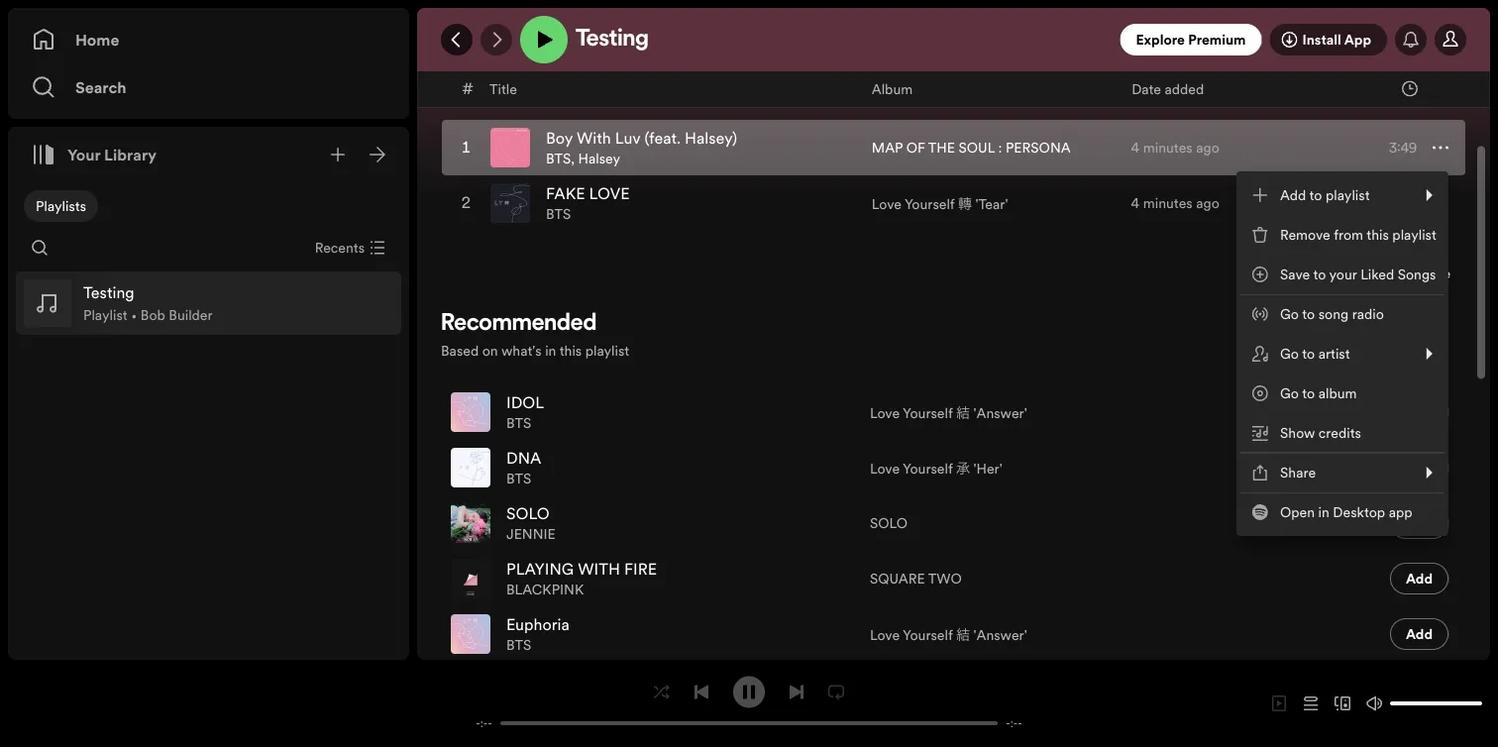 Task type: vqa. For each thing, say whether or not it's contained in the screenshot.
Privacy Center Link
no



Task type: locate. For each thing, give the bounding box(es) containing it.
1 4 from the top
[[1132, 138, 1140, 157]]

idol link
[[507, 392, 544, 414]]

go up show
[[1281, 384, 1299, 403]]

halsey
[[578, 149, 621, 168]]

to left song on the top right
[[1303, 305, 1316, 324]]

group
[[16, 272, 401, 335]]

love for euphoria
[[870, 625, 900, 644]]

結 for idol
[[957, 403, 971, 422]]

of
[[907, 138, 926, 157]]

3 go from the top
[[1281, 384, 1299, 403]]

desktop
[[1334, 503, 1386, 522]]

1 vertical spatial 'answer'
[[974, 625, 1028, 644]]

1 vertical spatial minutes
[[1144, 194, 1193, 213]]

yourself
[[905, 194, 955, 213], [903, 403, 953, 422], [903, 459, 953, 478], [903, 625, 953, 644]]

group inside main element
[[16, 272, 401, 335]]

radio
[[1353, 305, 1385, 324]]

4 minutes ago inside boy with luv (feat. halsey) row
[[1132, 138, 1220, 157]]

0 vertical spatial this
[[1367, 226, 1390, 244]]

open in desktop app button
[[1241, 493, 1445, 532]]

minutes
[[1144, 138, 1193, 157], [1144, 194, 1193, 213]]

idol bts
[[507, 392, 544, 433]]

boy with luv (feat. halsey) row
[[442, 120, 1466, 175]]

1 vertical spatial cell
[[1391, 441, 1449, 495]]

connect to a device image
[[1335, 696, 1351, 712]]

from
[[1334, 226, 1364, 244]]

bts
[[546, 149, 571, 168], [546, 205, 571, 224], [507, 414, 532, 433], [507, 469, 532, 488], [507, 636, 532, 655]]

0 horizontal spatial solo
[[507, 503, 550, 525]]

1 add button from the top
[[1391, 563, 1449, 595]]

playlist up find more button
[[1393, 226, 1437, 244]]

4 inside boy with luv (feat. halsey) row
[[1132, 138, 1140, 157]]

to
[[1310, 186, 1323, 205], [1314, 265, 1327, 284], [1303, 305, 1316, 324], [1303, 344, 1316, 363], [1303, 384, 1316, 403]]

playlist inside recommended based on what's in this playlist
[[586, 341, 630, 360]]

,
[[571, 149, 575, 168]]

3 cell from the top
[[1391, 497, 1449, 550]]

solo for solo jennie
[[507, 503, 550, 525]]

your
[[67, 144, 100, 166]]

solo inside solo jennie
[[507, 503, 550, 525]]

install
[[1303, 30, 1342, 49]]

add button
[[1391, 563, 1449, 595], [1391, 619, 1449, 650]]

go
[[1281, 305, 1299, 324], [1281, 344, 1299, 363], [1281, 384, 1299, 403]]

to left album on the right
[[1303, 384, 1316, 403]]

title
[[490, 79, 517, 98]]

0 vertical spatial ago
[[1197, 138, 1220, 157]]

solo for solo
[[870, 514, 908, 533]]

idol cell
[[451, 386, 552, 439]]

2 ago from the top
[[1197, 194, 1220, 213]]

0 vertical spatial 4 minutes ago
[[1132, 138, 1220, 157]]

1 horizontal spatial playlist
[[1326, 186, 1370, 205]]

go left artist
[[1281, 344, 1299, 363]]

1 -:-- from the left
[[476, 716, 492, 731]]

list item inside main element
[[16, 272, 401, 335]]

love
[[872, 194, 902, 213], [870, 403, 900, 422], [870, 459, 900, 478], [870, 625, 900, 644]]

solo link up square
[[870, 514, 908, 533]]

0 vertical spatial love yourself 結 'answer' link
[[870, 402, 1028, 423]]

minutes inside boy with luv (feat. halsey) row
[[1144, 138, 1193, 157]]

playlist right what's
[[586, 341, 630, 360]]

solo link
[[507, 503, 550, 525], [870, 514, 908, 533]]

1 love yourself 結 'answer' from the top
[[870, 403, 1028, 422]]

boy with luv (feat. halsey) bts , halsey
[[546, 127, 737, 168]]

fake love cell
[[491, 176, 638, 230]]

1 horizontal spatial in
[[1319, 503, 1330, 522]]

love yourself 結 'answer' link down two in the right bottom of the page
[[870, 624, 1028, 645]]

2 結 from the top
[[957, 625, 971, 644]]

playlist up from
[[1326, 186, 1370, 205]]

to for album
[[1303, 384, 1316, 403]]

0 vertical spatial 'answer'
[[974, 403, 1028, 422]]

3:49 cell
[[1340, 121, 1449, 174]]

this right from
[[1367, 226, 1390, 244]]

2 vertical spatial go
[[1281, 384, 1299, 403]]

cell for idol
[[1391, 386, 1449, 439]]

bts link down blackpink 'link' at left
[[507, 636, 532, 655]]

install app
[[1303, 30, 1372, 49]]

0 horizontal spatial :-
[[481, 716, 488, 731]]

solo down the dna bts
[[507, 503, 550, 525]]

4 for fake love
[[1132, 194, 1140, 213]]

soul
[[959, 138, 995, 157]]

playing
[[507, 559, 574, 580]]

love yourself 結 'answer' link up love yourself 承 'her' link
[[870, 402, 1028, 423]]

love yourself 轉 'tear' link
[[872, 193, 1009, 214]]

top bar and user menu element
[[417, 8, 1491, 71]]

go inside button
[[1281, 305, 1299, 324]]

bts inside euphoria bts
[[507, 636, 532, 655]]

bts link up dna
[[507, 414, 532, 433]]

in
[[545, 341, 557, 360], [1319, 503, 1330, 522]]

blackpink link
[[507, 580, 584, 599]]

bts inside idol bts
[[507, 414, 532, 433]]

1 vertical spatial love yourself 結 'answer'
[[870, 625, 1028, 644]]

love down map
[[872, 194, 902, 213]]

1 cell from the top
[[1391, 386, 1449, 439]]

go down the "save"
[[1281, 305, 1299, 324]]

jennie
[[507, 525, 556, 544]]

love left 承
[[870, 459, 900, 478]]

1 minutes from the top
[[1144, 138, 1193, 157]]

2 'answer' from the top
[[974, 625, 1028, 644]]

yourself left 轉
[[905, 194, 955, 213]]

bts for euphoria
[[507, 636, 532, 655]]

0 horizontal spatial playlist
[[586, 341, 630, 360]]

menu
[[1237, 171, 1449, 536]]

list item containing playlist
[[16, 272, 401, 335]]

minutes for fake love
[[1144, 194, 1193, 213]]

solo
[[507, 503, 550, 525], [870, 514, 908, 533]]

1 vertical spatial love yourself 結 'answer' link
[[870, 624, 1028, 645]]

1 vertical spatial 4
[[1132, 194, 1140, 213]]

love yourself 結 'answer' link for idol
[[870, 402, 1028, 423]]

love yourself 結 'answer' for euphoria
[[870, 625, 1028, 644]]

2 horizontal spatial playlist
[[1393, 226, 1437, 244]]

2 minutes from the top
[[1144, 194, 1193, 213]]

cell for dna
[[1391, 441, 1449, 495]]

結 up 承
[[957, 403, 971, 422]]

0 vertical spatial love yourself 結 'answer'
[[870, 403, 1028, 422]]

go inside go to album link
[[1281, 384, 1299, 403]]

1 horizontal spatial -:--
[[1006, 716, 1023, 731]]

solo link down the dna bts
[[507, 503, 550, 525]]

'answer'
[[974, 403, 1028, 422], [974, 625, 1028, 644]]

explore
[[1136, 30, 1185, 49]]

yourself up love yourself 承 'her' link
[[903, 403, 953, 422]]

find more button
[[1386, 264, 1451, 283]]

show credits button
[[1241, 413, 1445, 453]]

0 vertical spatial 結
[[957, 403, 971, 422]]

bts link for fake
[[546, 205, 571, 224]]

fire
[[624, 559, 657, 580]]

go to artist
[[1281, 344, 1351, 363]]

yourself inside love yourself 承 'her' link
[[903, 459, 953, 478]]

cell
[[1391, 386, 1449, 439], [1391, 441, 1449, 495], [1391, 497, 1449, 550]]

go to song radio
[[1281, 305, 1385, 324]]

go inside go to artist dropdown button
[[1281, 344, 1299, 363]]

結 down two in the right bottom of the page
[[957, 625, 971, 644]]

explore premium button
[[1121, 24, 1262, 56]]

2 go from the top
[[1281, 344, 1299, 363]]

go for go to song radio
[[1281, 305, 1299, 324]]

save
[[1281, 265, 1311, 284]]

add
[[1281, 186, 1307, 205], [1407, 569, 1433, 588], [1407, 625, 1433, 644]]

結
[[957, 403, 971, 422], [957, 625, 971, 644]]

love yourself 結 'answer'
[[870, 403, 1028, 422], [870, 625, 1028, 644]]

#
[[462, 78, 474, 100]]

this
[[1367, 226, 1390, 244], [560, 341, 582, 360]]

2 4 from the top
[[1132, 194, 1140, 213]]

love down square
[[870, 625, 900, 644]]

based
[[441, 341, 479, 360]]

2 vertical spatial playlist
[[586, 341, 630, 360]]

0 vertical spatial go
[[1281, 305, 1299, 324]]

square two link
[[870, 569, 962, 588]]

bts inside the dna bts
[[507, 469, 532, 488]]

premium
[[1189, 30, 1246, 49]]

2 love yourself 結 'answer' link from the top
[[870, 624, 1028, 645]]

yourself left 承
[[903, 459, 953, 478]]

album
[[1319, 384, 1358, 403]]

0 vertical spatial minutes
[[1144, 138, 1193, 157]]

love
[[589, 183, 630, 205]]

1 horizontal spatial :-
[[1011, 716, 1018, 731]]

solo up square
[[870, 514, 908, 533]]

0 horizontal spatial this
[[560, 341, 582, 360]]

bob
[[141, 306, 165, 325]]

go back image
[[449, 32, 465, 48]]

pause image
[[741, 684, 757, 700]]

None search field
[[24, 232, 56, 264]]

2 :- from the left
[[1011, 716, 1018, 731]]

ago inside boy with luv (feat. halsey) row
[[1197, 138, 1220, 157]]

euphoria
[[507, 614, 570, 636]]

bts left "love"
[[546, 205, 571, 224]]

2 4 minutes ago from the top
[[1132, 194, 1220, 213]]

yourself for euphoria
[[903, 625, 953, 644]]

bts for dna
[[507, 469, 532, 488]]

share
[[1281, 463, 1316, 482]]

testing grid
[[418, 66, 1490, 232]]

search in your library image
[[32, 240, 48, 256]]

bts link left "love"
[[546, 205, 571, 224]]

0 horizontal spatial -:--
[[476, 716, 492, 731]]

1 horizontal spatial this
[[1367, 226, 1390, 244]]

love yourself 承 'her' link
[[870, 457, 1003, 478]]

# row
[[442, 71, 1466, 107]]

love yourself 結 'answer' up love yourself 承 'her' link
[[870, 403, 1028, 422]]

to for artist
[[1303, 344, 1316, 363]]

1 go from the top
[[1281, 305, 1299, 324]]

list item
[[16, 272, 401, 335]]

solo jennie
[[507, 503, 556, 544]]

bts for idol
[[507, 414, 532, 433]]

1 vertical spatial add button
[[1391, 619, 1449, 650]]

1 vertical spatial add
[[1407, 569, 1433, 588]]

this inside button
[[1367, 226, 1390, 244]]

1 'answer' from the top
[[974, 403, 1028, 422]]

in right what's
[[545, 341, 557, 360]]

0 vertical spatial cell
[[1391, 386, 1449, 439]]

song
[[1319, 305, 1349, 324]]

explore premium
[[1136, 30, 1246, 49]]

bts up solo cell
[[507, 469, 532, 488]]

in right open
[[1319, 503, 1330, 522]]

4 minutes ago
[[1132, 138, 1220, 157], [1132, 194, 1220, 213]]

yourself down 'square two'
[[903, 625, 953, 644]]

cell right credits
[[1391, 386, 1449, 439]]

1 horizontal spatial solo
[[870, 514, 908, 533]]

2 add button from the top
[[1391, 619, 1449, 650]]

install app link
[[1270, 24, 1388, 56]]

fake love link
[[546, 183, 630, 205]]

added
[[1165, 79, 1205, 98]]

bts link
[[546, 149, 571, 168], [546, 205, 571, 224], [507, 414, 532, 433], [507, 469, 532, 488], [507, 636, 532, 655]]

:-
[[481, 716, 488, 731], [1011, 716, 1018, 731]]

love yourself 結 'answer' down two in the right bottom of the page
[[870, 625, 1028, 644]]

open in desktop app
[[1281, 503, 1413, 522]]

playlist
[[1326, 186, 1370, 205], [1393, 226, 1437, 244], [586, 341, 630, 360]]

1 vertical spatial ago
[[1197, 194, 1220, 213]]

previous image
[[694, 684, 710, 700]]

2 love yourself 結 'answer' from the top
[[870, 625, 1028, 644]]

1 ago from the top
[[1197, 138, 1220, 157]]

to left artist
[[1303, 344, 1316, 363]]

bts down blackpink 'link' at left
[[507, 636, 532, 655]]

playlists
[[36, 197, 86, 216]]

3:49
[[1390, 138, 1417, 157]]

1 vertical spatial 結
[[957, 625, 971, 644]]

cell up app
[[1391, 441, 1449, 495]]

in inside button
[[1319, 503, 1330, 522]]

1 love yourself 結 'answer' link from the top
[[870, 402, 1028, 423]]

the
[[929, 138, 956, 157]]

1 vertical spatial playlist
[[1393, 226, 1437, 244]]

1 結 from the top
[[957, 403, 971, 422]]

0 vertical spatial 4
[[1132, 138, 1140, 157]]

bts up fake at the top of the page
[[546, 149, 571, 168]]

ago for boy with luv (feat. halsey)
[[1197, 138, 1220, 157]]

1 vertical spatial 4 minutes ago
[[1132, 194, 1220, 213]]

go for go to album
[[1281, 384, 1299, 403]]

to up remove
[[1310, 186, 1323, 205]]

group containing playlist
[[16, 272, 401, 335]]

0 vertical spatial add button
[[1391, 563, 1449, 595]]

2 vertical spatial cell
[[1391, 497, 1449, 550]]

cell right desktop
[[1391, 497, 1449, 550]]

bts up dna
[[507, 414, 532, 433]]

go to artist button
[[1241, 334, 1445, 374]]

volume high image
[[1367, 696, 1383, 712]]

1 4 minutes ago from the top
[[1132, 138, 1220, 157]]

0 vertical spatial playlist
[[1326, 186, 1370, 205]]

this right what's
[[560, 341, 582, 360]]

recommended based on what's in this playlist
[[441, 312, 630, 360]]

1 vertical spatial in
[[1319, 503, 1330, 522]]

to left your
[[1314, 265, 1327, 284]]

0 horizontal spatial in
[[545, 341, 557, 360]]

love up love yourself 承 'her' link
[[870, 403, 900, 422]]

1 vertical spatial this
[[560, 341, 582, 360]]

結 for euphoria
[[957, 625, 971, 644]]

2 cell from the top
[[1391, 441, 1449, 495]]

two
[[929, 569, 962, 588]]

1 vertical spatial go
[[1281, 344, 1299, 363]]

0 vertical spatial in
[[545, 341, 557, 360]]

bts link up solo cell
[[507, 469, 532, 488]]

0 vertical spatial add
[[1281, 186, 1307, 205]]

2 vertical spatial add
[[1407, 625, 1433, 644]]

-
[[476, 716, 481, 731], [488, 716, 492, 731], [1006, 716, 1011, 731], [1018, 716, 1023, 731]]

what's new image
[[1404, 32, 1419, 48]]

love yourself 結 'answer' link for euphoria
[[870, 624, 1028, 645]]

persona
[[1006, 138, 1071, 157]]



Task type: describe. For each thing, give the bounding box(es) containing it.
your library
[[67, 144, 157, 166]]

save to your liked songs
[[1281, 265, 1437, 284]]

playing with fire blackpink
[[507, 559, 657, 599]]

luv
[[615, 127, 641, 149]]

show
[[1281, 424, 1316, 443]]

find
[[1386, 264, 1414, 283]]

remove from this playlist
[[1281, 226, 1437, 244]]

go for go to artist
[[1281, 344, 1299, 363]]

map of the soul : persona link
[[872, 138, 1071, 157]]

fake love bts
[[546, 183, 630, 224]]

search link
[[32, 67, 386, 107]]

liked
[[1361, 265, 1395, 284]]

'her'
[[974, 459, 1003, 478]]

bts inside fake love bts
[[546, 205, 571, 224]]

承
[[957, 459, 971, 478]]

date added
[[1132, 79, 1205, 98]]

artist
[[1319, 344, 1351, 363]]

disable repeat image
[[829, 684, 845, 700]]

go forward image
[[489, 32, 505, 48]]

halsey)
[[685, 127, 737, 149]]

euphoria link
[[507, 614, 570, 636]]

2 -:-- from the left
[[1006, 716, 1023, 731]]

minutes for boy with luv (feat. halsey)
[[1144, 138, 1193, 157]]

love for dna
[[870, 459, 900, 478]]

boy with luv (feat. halsey) link
[[546, 127, 737, 149]]

playlist inside dropdown button
[[1326, 186, 1370, 205]]

4 minutes ago for fake love
[[1132, 194, 1220, 213]]

bts link for dna
[[507, 469, 532, 488]]

yourself for dna
[[903, 459, 953, 478]]

playlist • bob builder
[[83, 306, 213, 325]]

love inside the testing grid
[[872, 194, 902, 213]]

your
[[1330, 265, 1358, 284]]

love yourself 結 'answer' for idol
[[870, 403, 1028, 422]]

add to playlist
[[1281, 186, 1370, 205]]

'tear'
[[976, 194, 1009, 213]]

add button for playing with fire
[[1391, 563, 1449, 595]]

halsey link
[[578, 149, 621, 168]]

date
[[1132, 79, 1162, 98]]

0 horizontal spatial solo link
[[507, 503, 550, 525]]

playlist inside button
[[1393, 226, 1437, 244]]

1 - from the left
[[476, 716, 481, 731]]

bts link for euphoria
[[507, 636, 532, 655]]

:
[[999, 138, 1003, 157]]

on
[[482, 341, 498, 360]]

builder
[[169, 306, 213, 325]]

map of the soul : persona
[[872, 138, 1071, 157]]

duration element
[[1403, 81, 1418, 97]]

in inside recommended based on what's in this playlist
[[545, 341, 557, 360]]

home
[[75, 29, 119, 51]]

home link
[[32, 20, 386, 59]]

ago for fake love
[[1197, 194, 1220, 213]]

playing with fire link
[[507, 559, 657, 580]]

recommended
[[441, 312, 597, 336]]

more
[[1418, 264, 1451, 283]]

duration image
[[1403, 81, 1418, 97]]

square
[[870, 569, 926, 588]]

playlist
[[83, 306, 127, 325]]

bts link up fake at the top of the page
[[546, 149, 571, 168]]

remove from this playlist button
[[1241, 215, 1445, 255]]

open
[[1281, 503, 1315, 522]]

dna
[[507, 448, 542, 469]]

4 minutes ago for boy with luv (feat. halsey)
[[1132, 138, 1220, 157]]

轉
[[959, 194, 972, 213]]

main element
[[8, 8, 409, 660]]

Disable repeat checkbox
[[821, 677, 852, 708]]

what's
[[501, 341, 542, 360]]

3 - from the left
[[1006, 716, 1011, 731]]

menu containing add to playlist
[[1237, 171, 1449, 536]]

idol
[[507, 392, 544, 414]]

4 - from the left
[[1018, 716, 1023, 731]]

dna link
[[507, 448, 542, 469]]

with
[[577, 127, 611, 149]]

cell for solo
[[1391, 497, 1449, 550]]

square two
[[870, 569, 962, 588]]

go to song radio button
[[1241, 294, 1445, 334]]

to for song
[[1303, 305, 1316, 324]]

2 - from the left
[[488, 716, 492, 731]]

dna cell
[[451, 441, 550, 495]]

show credits
[[1281, 424, 1362, 443]]

# column header
[[462, 71, 474, 106]]

1 horizontal spatial solo link
[[870, 514, 908, 533]]

library
[[104, 144, 157, 166]]

1 :- from the left
[[481, 716, 488, 731]]

go to album link
[[1241, 374, 1445, 413]]

euphoria cell
[[451, 608, 578, 661]]

(feat.
[[645, 127, 681, 149]]

songs
[[1398, 265, 1437, 284]]

solo cell
[[451, 497, 564, 550]]

'answer' for euphoria
[[974, 625, 1028, 644]]

add for playing with fire
[[1407, 569, 1433, 588]]

fake
[[546, 183, 585, 205]]

this inside recommended based on what's in this playlist
[[560, 341, 582, 360]]

find more
[[1386, 264, 1451, 283]]

share button
[[1241, 453, 1445, 493]]

to for your
[[1314, 265, 1327, 284]]

enable shuffle image
[[654, 684, 670, 700]]

Recents, List view field
[[299, 232, 397, 264]]

to for playlist
[[1310, 186, 1323, 205]]

playing with fire cell
[[451, 552, 665, 606]]

bts link for idol
[[507, 414, 532, 433]]

player controls element
[[453, 677, 1046, 731]]

testing
[[576, 28, 649, 52]]

love for idol
[[870, 403, 900, 422]]

map
[[872, 138, 903, 157]]

bts inside "boy with luv (feat. halsey) bts , halsey"
[[546, 149, 571, 168]]

euphoria bts
[[507, 614, 570, 655]]

next image
[[789, 684, 805, 700]]

save to your liked songs button
[[1241, 255, 1445, 294]]

add inside dropdown button
[[1281, 186, 1307, 205]]

yourself inside love yourself 轉 'tear' link
[[905, 194, 955, 213]]

add button for euphoria
[[1391, 619, 1449, 650]]

dna bts
[[507, 448, 542, 488]]

boy with luv (feat. halsey) cell
[[491, 121, 745, 174]]

love yourself 承 'her'
[[870, 459, 1003, 478]]

yourself for idol
[[903, 403, 953, 422]]

'answer' for idol
[[974, 403, 1028, 422]]

add for euphoria
[[1407, 625, 1433, 644]]

love yourself 轉 'tear'
[[872, 194, 1009, 213]]

•
[[131, 306, 137, 325]]

none search field inside main element
[[24, 232, 56, 264]]

4 for boy with luv (feat. halsey)
[[1132, 138, 1140, 157]]

with
[[578, 559, 620, 580]]

app
[[1389, 503, 1413, 522]]

recents
[[315, 238, 365, 257]]

Playlists checkbox
[[24, 190, 98, 222]]

go to album
[[1281, 384, 1358, 403]]

jennie link
[[507, 525, 556, 544]]

your library button
[[24, 135, 165, 174]]

blackpink
[[507, 580, 584, 599]]



